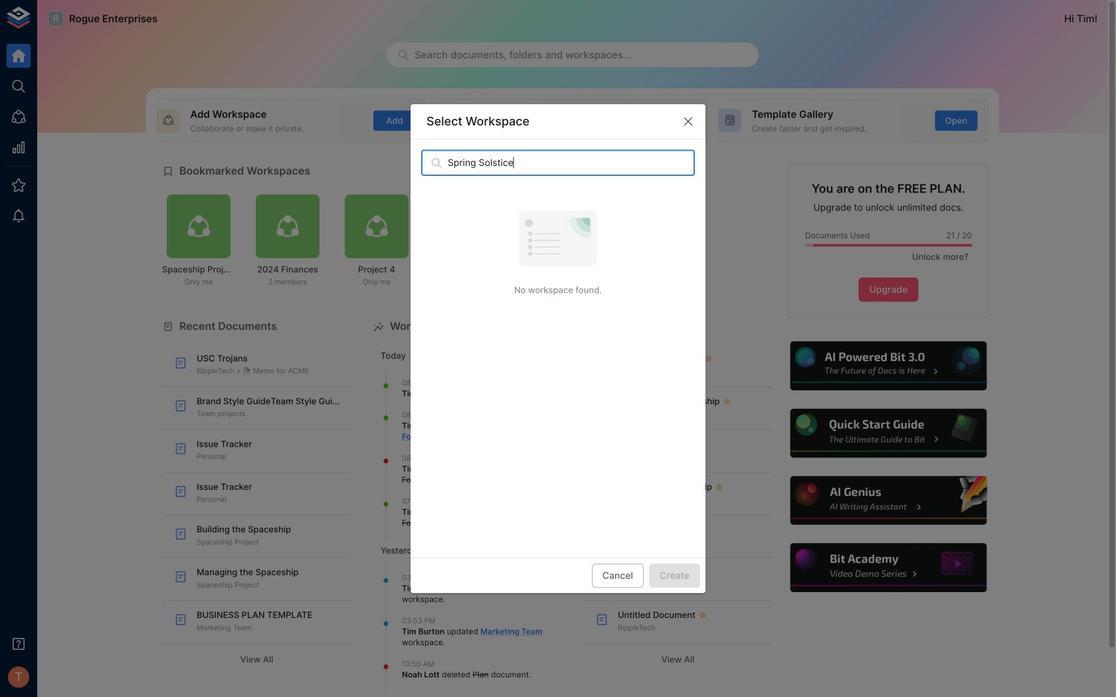 Task type: describe. For each thing, give the bounding box(es) containing it.
3 help image from the top
[[789, 475, 989, 527]]

4 help image from the top
[[789, 542, 989, 595]]

1 help image from the top
[[789, 340, 989, 393]]

Search Workspaces... text field
[[448, 150, 695, 176]]



Task type: vqa. For each thing, say whether or not it's contained in the screenshot.
'of'
no



Task type: locate. For each thing, give the bounding box(es) containing it.
2 help image from the top
[[789, 407, 989, 460]]

help image
[[789, 340, 989, 393], [789, 407, 989, 460], [789, 475, 989, 527], [789, 542, 989, 595]]

dialog
[[411, 104, 706, 593]]



